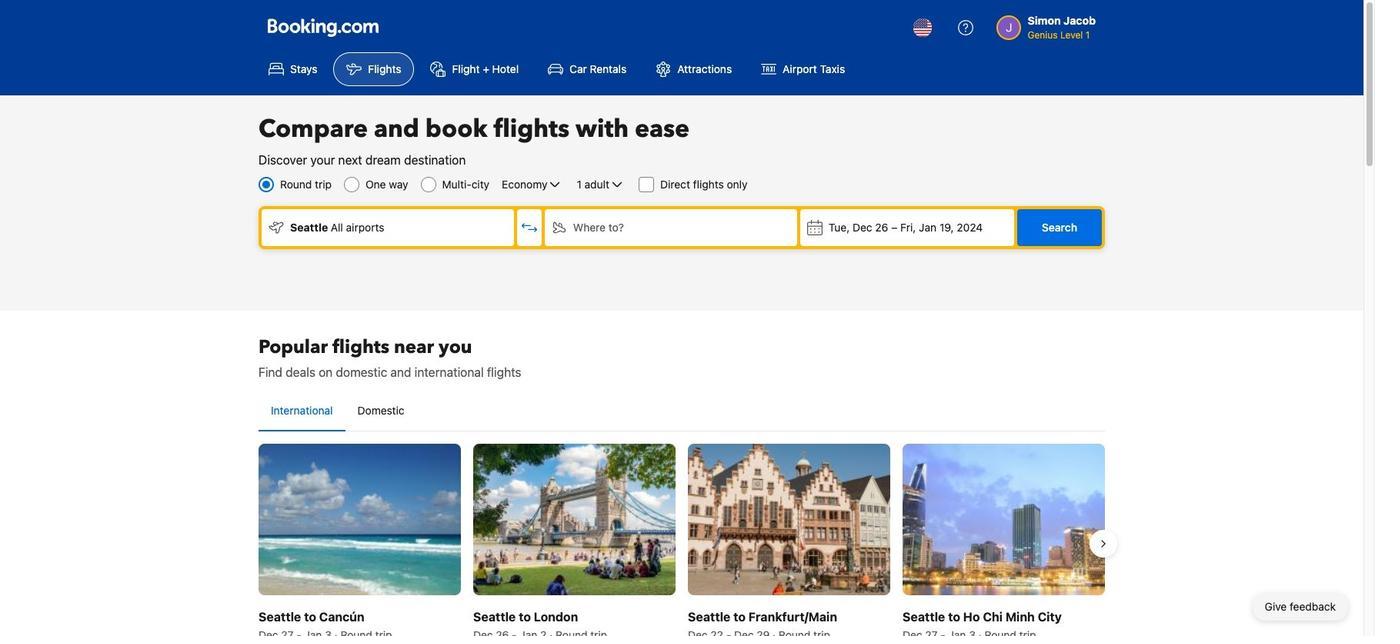 Task type: locate. For each thing, give the bounding box(es) containing it.
tab list
[[259, 391, 1105, 433]]

seattle to london image
[[473, 444, 676, 596]]

seattle to frankfurt/main image
[[688, 444, 890, 596]]

region
[[246, 438, 1117, 636]]

booking.com logo image
[[268, 18, 379, 37], [268, 18, 379, 37]]



Task type: vqa. For each thing, say whether or not it's contained in the screenshot.
Where Are You Going? field
no



Task type: describe. For each thing, give the bounding box(es) containing it.
seattle to cancún image
[[259, 444, 461, 596]]

seattle to ho chi minh city image
[[903, 444, 1105, 596]]



